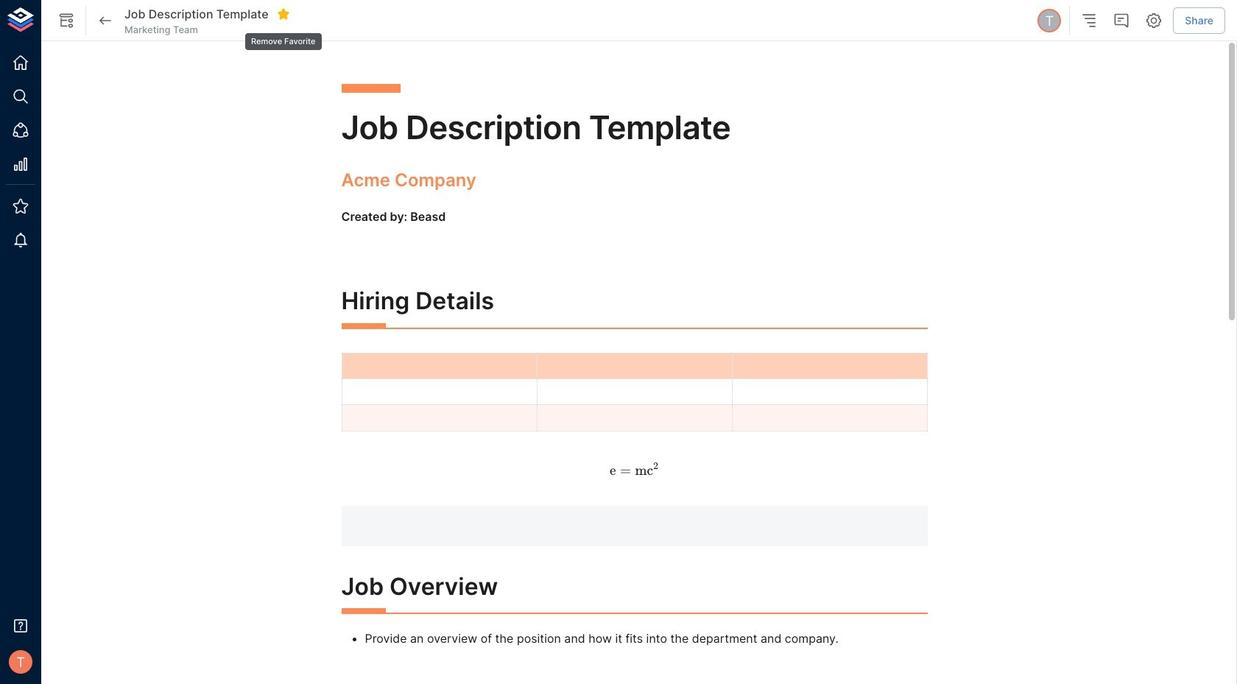 Task type: vqa. For each thing, say whether or not it's contained in the screenshot.
HELP IMAGE
no



Task type: locate. For each thing, give the bounding box(es) containing it.
show wiki image
[[57, 12, 75, 29]]

remove favorite image
[[277, 7, 290, 21]]

tooltip
[[244, 23, 323, 52]]



Task type: describe. For each thing, give the bounding box(es) containing it.
settings image
[[1146, 12, 1163, 29]]

table of contents image
[[1081, 12, 1099, 29]]

go back image
[[97, 12, 114, 29]]

comments image
[[1113, 12, 1131, 29]]



